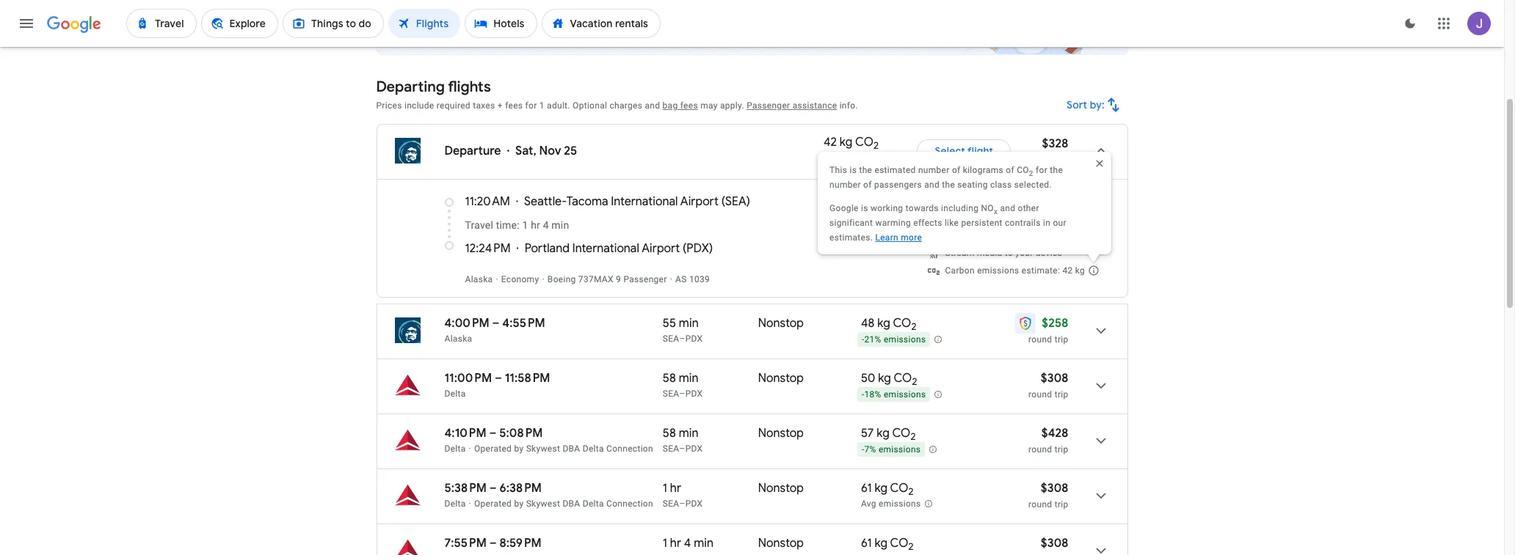 Task type: describe. For each thing, give the bounding box(es) containing it.
new
[[529, 16, 548, 26]]

– inside 1 hr sea – pdx
[[679, 499, 685, 509]]

sea for 5:08 pm
[[663, 444, 679, 454]]

Departure time: 4:10 PM. text field
[[445, 427, 487, 441]]

and inside and other significant warming effects like persistent contrails in our estimates.
[[1000, 203, 1015, 214]]

1 vertical spatial )
[[709, 242, 713, 256]]

wi-
[[945, 213, 958, 223]]

1 nonstop flight. element from the top
[[758, 316, 804, 333]]

sort by:
[[1066, 98, 1104, 112]]

1 vertical spatial 42
[[1063, 266, 1073, 276]]

kg for 4:55 pm
[[877, 316, 890, 331]]

2 trip from the top
[[1055, 335, 1069, 345]]

Arrival time: 5:08 PM. text field
[[499, 427, 543, 441]]

prices include required taxes + fees for 1 adult. optional charges and bag fees may apply. passenger assistance
[[376, 101, 837, 111]]

tacoma
[[566, 195, 608, 209]]

price
[[429, 13, 457, 28]]

legroom
[[981, 195, 1015, 206]]

2 vertical spatial for
[[968, 213, 980, 223]]

in)
[[1033, 195, 1044, 206]]

as
[[675, 275, 687, 285]]

min for 5:08 pm
[[679, 427, 699, 441]]

warming
[[875, 218, 911, 228]]

Departure time: 5:38 PM. text field
[[445, 482, 487, 496]]

co inside 42 kg co 2 -31% emissions
[[855, 135, 874, 150]]

learn more about price guarantee image
[[802, 21, 837, 56]]

alaska inside 4:00 pm – 4:55 pm alaska
[[445, 334, 472, 344]]

2 for 8:59 pm
[[909, 541, 914, 554]]

departing
[[376, 78, 445, 96]]

trip for 61
[[1055, 500, 1069, 510]]

for the number of passengers and the seating class selected.
[[829, 165, 1063, 190]]

carbon
[[945, 266, 975, 276]]

emissions down 48 kg co 2
[[884, 335, 926, 345]]

 image up the travel time: 1 hr 4 min
[[516, 195, 518, 209]]

nonstop for 5:08 pm
[[758, 427, 804, 441]]

select flight button
[[917, 134, 1011, 169]]

7%
[[864, 445, 876, 455]]

11:00 pm – 11:58 pm delta
[[445, 371, 550, 399]]

portland international airport ( pdx )
[[525, 242, 713, 256]]

Arrival time: 6:38 PM. text field
[[500, 482, 542, 496]]

departing flights
[[376, 78, 491, 96]]

of inside for the number of passengers and the seating class selected.
[[863, 180, 872, 190]]

persistent
[[961, 218, 1002, 228]]

7:55 pm – 8:59 pm
[[445, 537, 542, 551]]

select flight
[[935, 145, 993, 158]]

flight details. leaves seattle-tacoma international airport at 11:00 pm on saturday, november 25 and arrives at portland international airport at 11:58 pm on saturday, november 25. image
[[1083, 369, 1118, 404]]

round for 61
[[1029, 500, 1052, 510]]

1 nonstop from the top
[[758, 316, 804, 331]]

trip for 57
[[1055, 445, 1069, 455]]

total duration 1 hr. element
[[663, 482, 758, 498]]

power
[[976, 231, 1001, 241]]

1 vertical spatial passenger
[[624, 275, 667, 285]]

towards
[[905, 203, 938, 214]]

– inside 55 min sea – pdx
[[679, 334, 685, 344]]

pdx for 6:38 pm
[[685, 499, 703, 509]]

$258
[[1042, 316, 1069, 331]]

$428 round trip
[[1029, 427, 1069, 455]]

adult.
[[547, 101, 570, 111]]

$308 for 50
[[1041, 371, 1069, 386]]

min for 4:55 pm
[[679, 316, 699, 331]]

55 min sea – pdx
[[663, 316, 703, 344]]

1 horizontal spatial 4
[[684, 537, 691, 551]]

- for 57
[[862, 445, 864, 455]]

1 vertical spatial international
[[572, 242, 639, 256]]

hr for 1 hr 4 min
[[670, 537, 681, 551]]

flight details. leaves seattle-tacoma international airport at 5:38 pm on saturday, november 25 and arrives at portland international airport at 6:38 pm on saturday, november 25. image
[[1083, 479, 1118, 514]]

pdx up 1039
[[687, 242, 709, 256]]

number inside this is the estimated number of kilograms of co 2
[[918, 165, 949, 176]]

after
[[741, 32, 763, 44]]

co for 5:08 pm
[[892, 427, 911, 441]]

 image down departure time: 5:38 pm. text box
[[469, 499, 471, 509]]

5:38 pm
[[445, 482, 487, 496]]

other
[[1017, 203, 1039, 214]]

seattle-
[[524, 195, 566, 209]]

optional
[[573, 101, 607, 111]]

pdx for 11:58 pm
[[685, 389, 703, 399]]

leaves seattle-tacoma international airport at 11:00 pm on saturday, november 25 and arrives at portland international airport at 11:58 pm on saturday, november 25. element
[[445, 371, 550, 386]]

travel
[[465, 220, 493, 231]]

57 kg co 2
[[861, 427, 916, 444]]

Departure time: 11:00 PM. text field
[[445, 371, 492, 386]]

the left difference
[[591, 32, 606, 44]]

class
[[990, 180, 1012, 190]]

Departure time: 7:55 PM. text field
[[445, 537, 487, 551]]

min down 1 hr sea – pdx
[[694, 537, 714, 551]]

0 vertical spatial google
[[511, 32, 544, 44]]

50 kg co 2
[[861, 371, 917, 388]]

Departure time: 4:00 PM. text field
[[445, 316, 489, 331]]

emissions down '57 kg co 2'
[[879, 445, 921, 455]]

1 right time:
[[522, 220, 528, 231]]

co inside this is the estimated number of kilograms of co 2
[[1017, 165, 1029, 176]]

effects
[[913, 218, 942, 228]]

1 vertical spatial airport
[[642, 242, 680, 256]]

bag
[[663, 101, 678, 111]]

2 inside this is the estimated number of kilograms of co 2
[[1029, 169, 1033, 178]]

average legroom (31 in)
[[945, 195, 1044, 206]]

drops
[[711, 32, 738, 44]]

1 horizontal spatial (
[[721, 195, 725, 209]]

emissions down stream media to your device
[[977, 266, 1019, 276]]

nonstop for 6:38 pm
[[758, 482, 804, 496]]

main menu image
[[18, 15, 35, 32]]

connection for 58
[[606, 444, 653, 454]]

if
[[659, 32, 665, 44]]

kg for 8:59 pm
[[875, 537, 888, 551]]

nov
[[539, 144, 561, 159]]

stream
[[945, 248, 975, 258]]

significant
[[829, 218, 873, 228]]

57
[[861, 427, 874, 441]]

seat
[[956, 231, 973, 241]]

outlets
[[1031, 231, 1060, 241]]

sort by: button
[[1061, 87, 1128, 123]]

0 horizontal spatial for
[[525, 101, 537, 111]]

– inside the 11:00 pm – 11:58 pm delta
[[495, 371, 502, 386]]

58 for 5:08 pm
[[663, 427, 676, 441]]

2 for 11:58 pm
[[912, 376, 917, 388]]

4:10 pm – 5:08 pm
[[445, 427, 543, 441]]

$308 round trip for 61
[[1029, 482, 1069, 510]]

total duration 58 min. element for 57
[[663, 427, 758, 443]]

none text field containing this is the estimated number of kilograms of co
[[829, 165, 1063, 190]]

more
[[901, 233, 922, 243]]

48 kg co 2
[[861, 316, 917, 333]]

328 US dollars text field
[[1042, 137, 1069, 151]]

0 vertical spatial hr
[[531, 220, 540, 231]]

travel time: 1 hr 4 min
[[465, 220, 569, 231]]

61 for 6:38 pm
[[861, 482, 872, 496]]

boeing
[[548, 275, 576, 285]]

is for google
[[861, 203, 868, 214]]

dba for 5:08 pm
[[563, 444, 580, 454]]

required
[[437, 101, 471, 111]]

and inside for the number of passengers and the seating class selected.
[[924, 180, 939, 190]]

8:59 pm
[[500, 537, 542, 551]]

(31
[[1017, 195, 1031, 206]]

50
[[861, 371, 875, 386]]

round trip
[[1029, 335, 1069, 345]]

by for 5:08 pm
[[514, 444, 524, 454]]

3 $308 from the top
[[1041, 537, 1069, 551]]

round for 50
[[1029, 390, 1052, 400]]

operated for 5:38 pm
[[474, 499, 512, 509]]

stream media to your device
[[945, 248, 1062, 258]]

for
[[429, 32, 444, 44]]

2 inside 42 kg co 2 -31% emissions
[[874, 140, 879, 152]]

2 round from the top
[[1029, 335, 1052, 345]]

learn more link
[[875, 233, 922, 243]]

0 vertical spatial )
[[746, 195, 750, 209]]

flights,
[[476, 32, 508, 44]]

12:24 pm
[[465, 242, 511, 256]]

11:20 am
[[465, 195, 510, 209]]

leaves seattle-tacoma international airport at 5:38 pm on saturday, november 25 and arrives at portland international airport at 6:38 pm on saturday, november 25. element
[[445, 482, 542, 496]]

your
[[1016, 248, 1033, 258]]

428 US dollars text field
[[1041, 427, 1069, 441]]

kg right estimate:
[[1075, 266, 1085, 276]]

flight details. leaves seattle-tacoma international airport at 4:00 pm on saturday, november 25 and arrives at portland international airport at 4:55 pm on saturday, november 25. image
[[1083, 313, 1118, 349]]

kg for 5:08 pm
[[877, 427, 890, 441]]

dba for 6:38 pm
[[563, 499, 580, 509]]

2 nonstop flight. element from the top
[[758, 371, 804, 388]]

trip inside the $328 round trip
[[1055, 155, 1069, 165]]

this is the estimated number of kilograms of co 2
[[829, 165, 1033, 178]]

61 kg co 2 for 8:59 pm
[[861, 537, 914, 554]]

no
[[981, 203, 994, 214]]

25
[[564, 144, 577, 159]]

co for 6:38 pm
[[890, 482, 909, 496]]

leaves seattle-tacoma international airport at 4:10 pm on saturday, november 25 and arrives at portland international airport at 5:08 pm on saturday, november 25. element
[[445, 427, 543, 441]]

for some flights, google pays you the difference if the price drops after you book.
[[429, 32, 811, 44]]

1 inside 1 hr sea – pdx
[[663, 482, 667, 496]]

61 kg co 2 for 6:38 pm
[[861, 482, 914, 499]]

0 vertical spatial passenger
[[747, 101, 790, 111]]

estimated
[[874, 165, 916, 176]]

total duration 55 min. element
[[663, 316, 758, 333]]

$308 for 61
[[1041, 482, 1069, 496]]

-21% emissions
[[862, 335, 926, 345]]

55
[[663, 316, 676, 331]]

avg
[[861, 499, 876, 510]]

$328 round trip
[[1029, 137, 1069, 165]]

time:
[[496, 220, 520, 231]]

hr for 1 hr sea – pdx
[[670, 482, 681, 496]]

kg inside 42 kg co 2 -31% emissions
[[840, 135, 853, 150]]

1 left "adult."
[[539, 101, 545, 111]]

avg emissions
[[861, 499, 921, 510]]

-7% emissions
[[862, 445, 921, 455]]

58 min sea – pdx for 5:08 pm
[[663, 427, 703, 454]]

close dialog image
[[1082, 146, 1117, 181]]

the down the $328 round trip
[[1050, 165, 1063, 176]]

$428
[[1041, 427, 1069, 441]]

media
[[977, 248, 1002, 258]]

total duration 1 hr 4 min. element
[[663, 537, 758, 554]]

0 horizontal spatial and
[[645, 101, 660, 111]]



Task type: locate. For each thing, give the bounding box(es) containing it.
and down this is the estimated number of kilograms of co 2
[[924, 180, 939, 190]]

min down 55 min sea – pdx
[[679, 371, 699, 386]]

change appearance image
[[1393, 6, 1428, 41]]

+
[[498, 101, 503, 111]]

2 horizontal spatial and
[[1000, 203, 1015, 214]]

Arrival time: 4:55 PM. text field
[[502, 316, 545, 331]]

- for 48
[[862, 335, 864, 345]]

$308 round trip for 50
[[1029, 371, 1069, 400]]

2 up -18% emissions
[[912, 376, 917, 388]]

0 vertical spatial operated by skywest dba delta connection
[[474, 444, 653, 454]]

1 horizontal spatial )
[[746, 195, 750, 209]]

1 vertical spatial google
[[829, 203, 858, 214]]

)
[[746, 195, 750, 209], [709, 242, 713, 256]]

2 operated by skywest dba delta connection from the top
[[474, 499, 653, 509]]

0 vertical spatial 58
[[663, 371, 676, 386]]

58 min sea – pdx down 55 min sea – pdx
[[663, 371, 703, 399]]

0 horizontal spatial is
[[849, 165, 856, 176]]

nonstop flight. element for 7:55 pm – 8:59 pm
[[758, 537, 804, 554]]

2 by from the top
[[514, 499, 524, 509]]

and other significant warming effects like persistent contrails in our estimates.
[[829, 203, 1066, 243]]

operated by skywest dba delta connection down "arrival time: 5:08 pm." text field
[[474, 444, 653, 454]]

- for 50
[[862, 390, 864, 400]]

1 you from the left
[[571, 32, 588, 44]]

of up working
[[863, 180, 872, 190]]

1039
[[689, 275, 710, 285]]

58
[[663, 371, 676, 386], [663, 427, 676, 441]]

is right this
[[849, 165, 856, 176]]

departure
[[445, 144, 501, 159]]

– left "6:38 pm"
[[490, 482, 497, 496]]

assistance
[[793, 101, 837, 111]]

$308 round trip up $308 text field
[[1029, 482, 1069, 510]]

sat, nov 25
[[515, 144, 577, 159]]

2 horizontal spatial of
[[1006, 165, 1014, 176]]

42 kg co 2 -31% emissions
[[824, 135, 889, 164]]

– down total duration 1 hr. element
[[679, 499, 685, 509]]

4 down 1 hr sea – pdx
[[684, 537, 691, 551]]

0 vertical spatial total duration 58 min. element
[[663, 371, 758, 388]]

round down $258 'text box' in the right bottom of the page
[[1029, 335, 1052, 345]]

42 inside 42 kg co 2 -31% emissions
[[824, 135, 837, 150]]

nonstop flight. element for 5:38 pm – 6:38 pm
[[758, 482, 804, 498]]

carbon emissions estimate: 42 kilograms element
[[945, 266, 1085, 276]]

wi-fi for a fee
[[945, 213, 1003, 223]]

1 inside total duration 1 hr 4 min. element
[[663, 537, 667, 551]]

kg up avg emissions
[[875, 482, 888, 496]]

0 vertical spatial skywest
[[526, 444, 560, 454]]

1 58 min sea – pdx from the top
[[663, 371, 703, 399]]

1 61 kg co 2 from the top
[[861, 482, 914, 499]]

0 vertical spatial dba
[[563, 444, 580, 454]]

– inside 4:00 pm – 4:55 pm alaska
[[492, 316, 500, 331]]

0 horizontal spatial passenger
[[624, 275, 667, 285]]

skywest down "arrival time: 5:08 pm." text field
[[526, 444, 560, 454]]

0 vertical spatial 61 kg co 2
[[861, 482, 914, 499]]

1 vertical spatial total duration 58 min. element
[[663, 427, 758, 443]]

61 down avg
[[861, 537, 872, 551]]

1 horizontal spatial you
[[766, 32, 782, 44]]

taxes
[[473, 101, 495, 111]]

4:55 pm
[[502, 316, 545, 331]]

co inside 48 kg co 2
[[893, 316, 911, 331]]

for up selected.
[[1036, 165, 1047, 176]]

skywest
[[526, 444, 560, 454], [526, 499, 560, 509]]

2 horizontal spatial for
[[1036, 165, 1047, 176]]

alaska
[[465, 275, 493, 285], [445, 334, 472, 344]]

by for 6:38 pm
[[514, 499, 524, 509]]

kg down avg emissions
[[875, 537, 888, 551]]

international
[[611, 195, 678, 209], [572, 242, 639, 256]]

fees
[[505, 101, 523, 111], [680, 101, 698, 111]]

leaves seattle-tacoma international airport at 7:55 pm on saturday, november 25 and arrives at portland international airport at 8:59 pm on saturday, november 25. element
[[445, 537, 542, 551]]

the inside this is the estimated number of kilograms of co 2
[[859, 165, 872, 176]]

1 vertical spatial 58
[[663, 427, 676, 441]]

nonstop for 8:59 pm
[[758, 537, 804, 551]]

0 horizontal spatial )
[[709, 242, 713, 256]]

google up significant on the top right of the page
[[829, 203, 858, 214]]

2 58 from the top
[[663, 427, 676, 441]]

is
[[849, 165, 856, 176], [861, 203, 868, 214]]

and right x
[[1000, 203, 1015, 214]]

2 vertical spatial hr
[[670, 537, 681, 551]]

3 nonstop from the top
[[758, 427, 804, 441]]

$308 left "flight details. leaves seattle-tacoma international airport at 5:38 pm on saturday, november 25 and arrives at portland international airport at 6:38 pm on saturday, november 25." icon
[[1041, 482, 1069, 496]]

2 vertical spatial $308
[[1041, 537, 1069, 551]]

1 horizontal spatial is
[[861, 203, 868, 214]]

1 vertical spatial connection
[[606, 499, 653, 509]]

1 vertical spatial 4
[[684, 537, 691, 551]]

may
[[700, 101, 718, 111]]

trip inside $428 round trip
[[1055, 445, 1069, 455]]

estimates.
[[829, 233, 873, 243]]

learn
[[875, 233, 898, 243]]

emissions inside 42 kg co 2 -31% emissions
[[846, 154, 889, 164]]

trip
[[1055, 155, 1069, 165], [1055, 335, 1069, 345], [1055, 390, 1069, 400], [1055, 445, 1069, 455], [1055, 500, 1069, 510]]

including
[[941, 203, 978, 214]]

average
[[945, 195, 978, 206]]

- down 48
[[862, 335, 864, 345]]

5 round from the top
[[1029, 500, 1052, 510]]

$308 left "flight details. leaves seattle-tacoma international airport at 7:55 pm on saturday, november 25 and arrives at portland international airport at 8:59 pm on saturday, november 25." image
[[1041, 537, 1069, 551]]

round inside the $328 round trip
[[1029, 155, 1052, 165]]

2 total duration 58 min. element from the top
[[663, 427, 758, 443]]

2 inside 48 kg co 2
[[911, 321, 917, 333]]

airport
[[680, 195, 719, 209], [642, 242, 680, 256]]

1 dba from the top
[[563, 444, 580, 454]]

trip for 50
[[1055, 390, 1069, 400]]

0 vertical spatial alaska
[[465, 275, 493, 285]]

1 horizontal spatial passenger
[[747, 101, 790, 111]]

$328
[[1042, 137, 1069, 151]]

by
[[514, 444, 524, 454], [514, 499, 524, 509]]

fee
[[990, 213, 1003, 223]]

kg inside 50 kg co 2
[[878, 371, 891, 386]]

61 for 8:59 pm
[[861, 537, 872, 551]]

co inside '57 kg co 2'
[[892, 427, 911, 441]]

google down new
[[511, 32, 544, 44]]

1 by from the top
[[514, 444, 524, 454]]

carbon emissions estimate: 42 kg
[[945, 266, 1085, 276]]

– down 55 min sea – pdx
[[679, 389, 685, 399]]

international up the boeing 737max 9 passenger
[[572, 242, 639, 256]]

5 nonstop from the top
[[758, 537, 804, 551]]

1 $308 from the top
[[1041, 371, 1069, 386]]

1 fees from the left
[[505, 101, 523, 111]]

2 dba from the top
[[563, 499, 580, 509]]

pdx down total duration 1 hr. element
[[685, 499, 703, 509]]

21%
[[864, 335, 881, 345]]

total duration 58 min. element up total duration 1 hr. element
[[663, 427, 758, 443]]

2 for 4:55 pm
[[911, 321, 917, 333]]

0 vertical spatial (
[[721, 195, 725, 209]]

None text field
[[829, 165, 1063, 190]]

2 inside 50 kg co 2
[[912, 376, 917, 388]]

the down 42 kg co 2 -31% emissions
[[859, 165, 872, 176]]

0 vertical spatial number
[[918, 165, 949, 176]]

1 operated by skywest dba delta connection from the top
[[474, 444, 653, 454]]

0 vertical spatial 42
[[824, 135, 837, 150]]

the up average
[[942, 180, 955, 190]]

- inside 42 kg co 2 -31% emissions
[[824, 154, 827, 164]]

total duration 58 min. element down total duration 55 min. element
[[663, 371, 758, 388]]

and
[[645, 101, 660, 111], [924, 180, 939, 190], [1000, 203, 1015, 214]]

fees right bag
[[680, 101, 698, 111]]

2 up selected.
[[1029, 169, 1033, 178]]

1 vertical spatial operated by skywest dba delta connection
[[474, 499, 653, 509]]

-
[[824, 154, 827, 164], [862, 335, 864, 345], [862, 390, 864, 400], [862, 445, 864, 455]]

flight details. leaves seattle-tacoma international airport at 7:55 pm on saturday, november 25 and arrives at portland international airport at 8:59 pm on saturday, november 25. image
[[1083, 534, 1118, 556]]

2 up -7% emissions
[[911, 431, 916, 444]]

1 vertical spatial 61 kg co 2
[[861, 537, 914, 554]]

4 trip from the top
[[1055, 445, 1069, 455]]

1 vertical spatial $308 round trip
[[1029, 482, 1069, 510]]

11:58 pm
[[505, 371, 550, 386]]

pdx for 5:08 pm
[[685, 444, 703, 454]]

1 vertical spatial by
[[514, 499, 524, 509]]

5 trip from the top
[[1055, 500, 1069, 510]]

number
[[918, 165, 949, 176], [829, 180, 861, 190]]

sea for 11:58 pm
[[663, 389, 679, 399]]

kg for 11:58 pm
[[878, 371, 891, 386]]

is for this
[[849, 165, 856, 176]]

2 connection from the top
[[606, 499, 653, 509]]

0 vertical spatial 58 min sea – pdx
[[663, 371, 703, 399]]

the
[[591, 32, 606, 44], [668, 32, 683, 44], [859, 165, 872, 176], [1050, 165, 1063, 176], [942, 180, 955, 190]]

economy
[[501, 275, 539, 285]]

0 vertical spatial $308
[[1041, 371, 1069, 386]]

1 horizontal spatial 42
[[1063, 266, 1073, 276]]

nonstop flight. element
[[758, 316, 804, 333], [758, 371, 804, 388], [758, 427, 804, 443], [758, 482, 804, 498], [758, 537, 804, 554]]

1 horizontal spatial of
[[952, 165, 960, 176]]

for inside for the number of passengers and the seating class selected.
[[1036, 165, 1047, 176]]

1 vertical spatial 58 min sea – pdx
[[663, 427, 703, 454]]

6:38 pm
[[500, 482, 542, 496]]

4:00 pm – 4:55 pm alaska
[[445, 316, 545, 344]]

– up 1 hr sea – pdx
[[679, 444, 685, 454]]

min
[[552, 220, 569, 231], [679, 316, 699, 331], [679, 371, 699, 386], [679, 427, 699, 441], [694, 537, 714, 551]]

$308 round trip down round trip
[[1029, 371, 1069, 400]]

258 US dollars text field
[[1042, 316, 1069, 331]]

1 vertical spatial dba
[[563, 499, 580, 509]]

hr down seattle-
[[531, 220, 540, 231]]

$308 round trip
[[1029, 371, 1069, 400], [1029, 482, 1069, 510]]

5 nonstop flight. element from the top
[[758, 537, 804, 554]]

kg right 48
[[877, 316, 890, 331]]

is inside the google is working towards including no x
[[861, 203, 868, 214]]

pdx for 4:55 pm
[[685, 334, 703, 344]]

2 up avg emissions
[[909, 486, 914, 499]]

Departure time: 11:20 AM. text field
[[465, 195, 510, 209]]

skywest for 5:08 pm
[[526, 444, 560, 454]]

delta inside the 11:00 pm – 11:58 pm delta
[[445, 389, 466, 399]]

pays
[[547, 32, 569, 44]]

Arrival time: 12:24 PM. text field
[[465, 242, 511, 256]]

sea for 4:55 pm
[[663, 334, 679, 344]]

1 vertical spatial is
[[861, 203, 868, 214]]

co for 4:55 pm
[[893, 316, 911, 331]]

1 vertical spatial (
[[683, 242, 687, 256]]

2 61 kg co 2 from the top
[[861, 537, 914, 554]]

Arrival time: 11:58 PM. text field
[[505, 371, 550, 386]]

11:00 pm
[[445, 371, 492, 386]]

– left 8:59 pm
[[489, 537, 497, 551]]

0 vertical spatial airport
[[680, 195, 719, 209]]

1 vertical spatial alaska
[[445, 334, 472, 344]]

pdx up total duration 1 hr. element
[[685, 444, 703, 454]]

kg for 6:38 pm
[[875, 482, 888, 496]]

co for 8:59 pm
[[890, 537, 909, 551]]

emissions down 50 kg co 2
[[884, 390, 926, 400]]

42 up 31%
[[824, 135, 837, 150]]

0 horizontal spatial you
[[571, 32, 588, 44]]

operated by skywest dba delta connection for 6:38 pm
[[474, 499, 653, 509]]

kg right 50 at the right of page
[[878, 371, 891, 386]]

dba
[[563, 444, 580, 454], [563, 499, 580, 509]]

2 58 min sea – pdx from the top
[[663, 427, 703, 454]]

emissions up 'estimated'
[[846, 154, 889, 164]]

you right pays
[[571, 32, 588, 44]]

1 connection from the top
[[606, 444, 653, 454]]

$308
[[1041, 371, 1069, 386], [1041, 482, 1069, 496], [1041, 537, 1069, 551]]

1 58 from the top
[[663, 371, 676, 386]]

0 horizontal spatial fees
[[505, 101, 523, 111]]

1 total duration 58 min. element from the top
[[663, 371, 758, 388]]

42 right estimate:
[[1063, 266, 1073, 276]]

passenger
[[747, 101, 790, 111], [624, 275, 667, 285]]

round for 57
[[1029, 445, 1052, 455]]

58 up 1 hr sea – pdx
[[663, 427, 676, 441]]

flight details. leaves seattle-tacoma international airport at 4:10 pm on saturday, november 25 and arrives at portland international airport at 5:08 pm on saturday, november 25. image
[[1083, 424, 1118, 459]]

for
[[525, 101, 537, 111], [1036, 165, 1047, 176], [968, 213, 980, 223]]

1 horizontal spatial for
[[968, 213, 980, 223]]

round down $308 text box
[[1029, 500, 1052, 510]]

round down $328
[[1029, 155, 1052, 165]]

2 for 6:38 pm
[[909, 486, 914, 499]]

308 US dollars text field
[[1041, 371, 1069, 386]]

0 vertical spatial by
[[514, 444, 524, 454]]

operated
[[474, 444, 512, 454], [474, 499, 512, 509]]

of up class
[[1006, 165, 1014, 176]]

min up portland
[[552, 220, 569, 231]]

1 skywest from the top
[[526, 444, 560, 454]]

fi
[[958, 213, 966, 223]]

number inside for the number of passengers and the seating class selected.
[[829, 180, 861, 190]]

 image
[[516, 195, 518, 209], [670, 275, 673, 285], [469, 444, 471, 454], [469, 499, 471, 509]]

2 inside '57 kg co 2'
[[911, 431, 916, 444]]

min right '55'
[[679, 316, 699, 331]]

min for 11:58 pm
[[679, 371, 699, 386]]

pdx inside 55 min sea – pdx
[[685, 334, 703, 344]]

sea for 6:38 pm
[[663, 499, 679, 509]]

1 vertical spatial number
[[829, 180, 861, 190]]

0 vertical spatial 61
[[861, 482, 872, 496]]

4 nonstop flight. element from the top
[[758, 482, 804, 498]]

1 horizontal spatial number
[[918, 165, 949, 176]]

some
[[447, 32, 473, 44]]

1 operated from the top
[[474, 444, 512, 454]]

1 $308 round trip from the top
[[1029, 371, 1069, 400]]

0 horizontal spatial (
[[683, 242, 687, 256]]

device
[[1036, 248, 1062, 258]]

2 operated from the top
[[474, 499, 512, 509]]

0 vertical spatial and
[[645, 101, 660, 111]]

is up significant on the top right of the page
[[861, 203, 868, 214]]

prices
[[376, 101, 402, 111]]

1 vertical spatial 61
[[861, 537, 872, 551]]

trip down $308 text box
[[1055, 500, 1069, 510]]

min up total duration 1 hr. element
[[679, 427, 699, 441]]

1 vertical spatial operated
[[474, 499, 512, 509]]

4 nonstop from the top
[[758, 482, 804, 496]]

round down 308 us dollars text box
[[1029, 390, 1052, 400]]

kg up 31%
[[840, 135, 853, 150]]

operated for 4:10 pm
[[474, 444, 512, 454]]

58 down 55 min sea – pdx
[[663, 371, 676, 386]]

1 61 from the top
[[861, 482, 872, 496]]

by down 5:08 pm
[[514, 444, 524, 454]]

2 vertical spatial and
[[1000, 203, 1015, 214]]

0 horizontal spatial 4
[[543, 220, 549, 231]]

– right 4:10 pm text field
[[489, 427, 497, 441]]

passenger right apply. on the top of page
[[747, 101, 790, 111]]

alaska down 4:00 pm text box
[[445, 334, 472, 344]]

0 vertical spatial connection
[[606, 444, 653, 454]]

1 vertical spatial $308
[[1041, 482, 1069, 496]]

61 kg co 2 up avg emissions
[[861, 482, 914, 499]]

58 min sea – pdx up 1 hr sea – pdx
[[663, 427, 703, 454]]

seattle-tacoma international airport ( sea )
[[524, 195, 750, 209]]

round down $428
[[1029, 445, 1052, 455]]

google is working towards including no x
[[829, 203, 997, 216]]

4 round from the top
[[1029, 445, 1052, 455]]

and left bag
[[645, 101, 660, 111]]

1 horizontal spatial fees
[[680, 101, 698, 111]]

1 hr sea – pdx
[[663, 482, 703, 509]]

for left a at the top
[[968, 213, 980, 223]]

nonstop flight. element for 4:10 pm – 5:08 pm
[[758, 427, 804, 443]]

3 nonstop flight. element from the top
[[758, 427, 804, 443]]

0 vertical spatial $308 round trip
[[1029, 371, 1069, 400]]

0 horizontal spatial 42
[[824, 135, 837, 150]]

 image
[[507, 144, 510, 159]]

 image down 4:10 pm
[[469, 444, 471, 454]]

1 horizontal spatial and
[[924, 180, 939, 190]]

emissions right avg
[[879, 499, 921, 510]]

58 min sea – pdx for 11:58 pm
[[663, 371, 703, 399]]

skywest down "6:38 pm"
[[526, 499, 560, 509]]

2 nonstop from the top
[[758, 371, 804, 386]]

- down 57
[[862, 445, 864, 455]]

0 vertical spatial 4
[[543, 220, 549, 231]]

0 vertical spatial operated
[[474, 444, 512, 454]]

0 horizontal spatial of
[[863, 180, 872, 190]]

61 up avg
[[861, 482, 872, 496]]

1 vertical spatial for
[[1036, 165, 1047, 176]]

 image left as
[[670, 275, 673, 285]]

1 vertical spatial skywest
[[526, 499, 560, 509]]

leaves seattle-tacoma international airport at 4:00 pm on saturday, november 25 and arrives at portland international airport at 4:55 pm on saturday, november 25. element
[[445, 316, 545, 331]]

operated by skywest dba delta connection for 5:08 pm
[[474, 444, 653, 454]]

this
[[829, 165, 847, 176]]

-18% emissions
[[862, 390, 926, 400]]

co inside 50 kg co 2
[[894, 371, 912, 386]]

sea
[[725, 195, 746, 209], [663, 334, 679, 344], [663, 389, 679, 399], [663, 444, 679, 454], [663, 499, 679, 509]]

total duration 58 min. element for 50
[[663, 371, 758, 388]]

hr down 1 hr sea – pdx
[[670, 537, 681, 551]]

hr inside 1 hr sea – pdx
[[670, 482, 681, 496]]

estimate:
[[1022, 266, 1060, 276]]

3 trip from the top
[[1055, 390, 1069, 400]]

skywest for 6:38 pm
[[526, 499, 560, 509]]

pdx down total duration 55 min. element
[[685, 334, 703, 344]]

kg inside 48 kg co 2
[[877, 316, 890, 331]]

$308 down round trip
[[1041, 371, 1069, 386]]

New feature text field
[[522, 13, 555, 28]]

0 vertical spatial international
[[611, 195, 678, 209]]

sea inside 1 hr sea – pdx
[[663, 499, 679, 509]]

passenger right 9
[[624, 275, 667, 285]]

international up portland international airport ( pdx )
[[611, 195, 678, 209]]

308 US dollars text field
[[1041, 537, 1069, 551]]

trip down $258 'text box' in the right bottom of the page
[[1055, 335, 1069, 345]]

2 skywest from the top
[[526, 499, 560, 509]]

1 horizontal spatial google
[[829, 203, 858, 214]]

0 vertical spatial for
[[525, 101, 537, 111]]

1 round from the top
[[1029, 155, 1052, 165]]

2 fees from the left
[[680, 101, 698, 111]]

5:08 pm
[[499, 427, 543, 441]]

61
[[861, 482, 872, 496], [861, 537, 872, 551]]

1 vertical spatial hr
[[670, 482, 681, 496]]

co for 11:58 pm
[[894, 371, 912, 386]]

2 61 from the top
[[861, 537, 872, 551]]

58 for 11:58 pm
[[663, 371, 676, 386]]

like
[[944, 218, 959, 228]]

2 $308 from the top
[[1041, 482, 1069, 496]]

308 US dollars text field
[[1041, 482, 1069, 496]]

price
[[685, 32, 709, 44]]

price guarantee
[[429, 13, 516, 28]]

book.
[[785, 32, 811, 44]]

2 for 5:08 pm
[[911, 431, 916, 444]]

fees right the +
[[505, 101, 523, 111]]

the right if
[[668, 32, 683, 44]]

0 horizontal spatial google
[[511, 32, 544, 44]]

of down select
[[952, 165, 960, 176]]

min inside 55 min sea – pdx
[[679, 316, 699, 331]]

number down this
[[829, 180, 861, 190]]

kg right 57
[[877, 427, 890, 441]]

alaska down arrival time: 12:24 pm. text field
[[465, 275, 493, 285]]

4:00 pm
[[445, 316, 489, 331]]

2 $308 round trip from the top
[[1029, 482, 1069, 510]]

1 trip from the top
[[1055, 155, 1069, 165]]

round inside $428 round trip
[[1029, 445, 1052, 455]]

is inside this is the estimated number of kilograms of co 2
[[849, 165, 856, 176]]

- down 50 at the right of page
[[862, 390, 864, 400]]

pdx down 55 min sea – pdx
[[685, 389, 703, 399]]

you right after
[[766, 32, 782, 44]]

4
[[543, 220, 549, 231], [684, 537, 691, 551]]

in-seat power & usb outlets
[[945, 231, 1060, 241]]

9
[[616, 275, 621, 285]]

google inside the google is working towards including no x
[[829, 203, 858, 214]]

1 down 1 hr sea – pdx
[[663, 537, 667, 551]]

bag fees button
[[663, 101, 698, 111]]

connection for 1
[[606, 499, 653, 509]]

passenger assistance button
[[747, 101, 837, 111]]

sea inside 55 min sea – pdx
[[663, 334, 679, 344]]

total duration 58 min. element
[[663, 371, 758, 388], [663, 427, 758, 443]]

kg inside '57 kg co 2'
[[877, 427, 890, 441]]

operated down '4:10 pm – 5:08 pm'
[[474, 444, 512, 454]]

include
[[404, 101, 434, 111]]

0 horizontal spatial number
[[829, 180, 861, 190]]

1 vertical spatial and
[[924, 180, 939, 190]]

a
[[982, 213, 987, 223]]

0 vertical spatial is
[[849, 165, 856, 176]]

– down total duration 55 min. element
[[679, 334, 685, 344]]

2 you from the left
[[766, 32, 782, 44]]

pdx inside 1 hr sea – pdx
[[685, 499, 703, 509]]

Arrival time: 8:59 PM. text field
[[500, 537, 542, 551]]

contrails
[[1005, 218, 1040, 228]]

our
[[1053, 218, 1066, 228]]

3 round from the top
[[1029, 390, 1052, 400]]



Task type: vqa. For each thing, say whether or not it's contained in the screenshot.
1st back IMAGE from the bottom of the page
no



